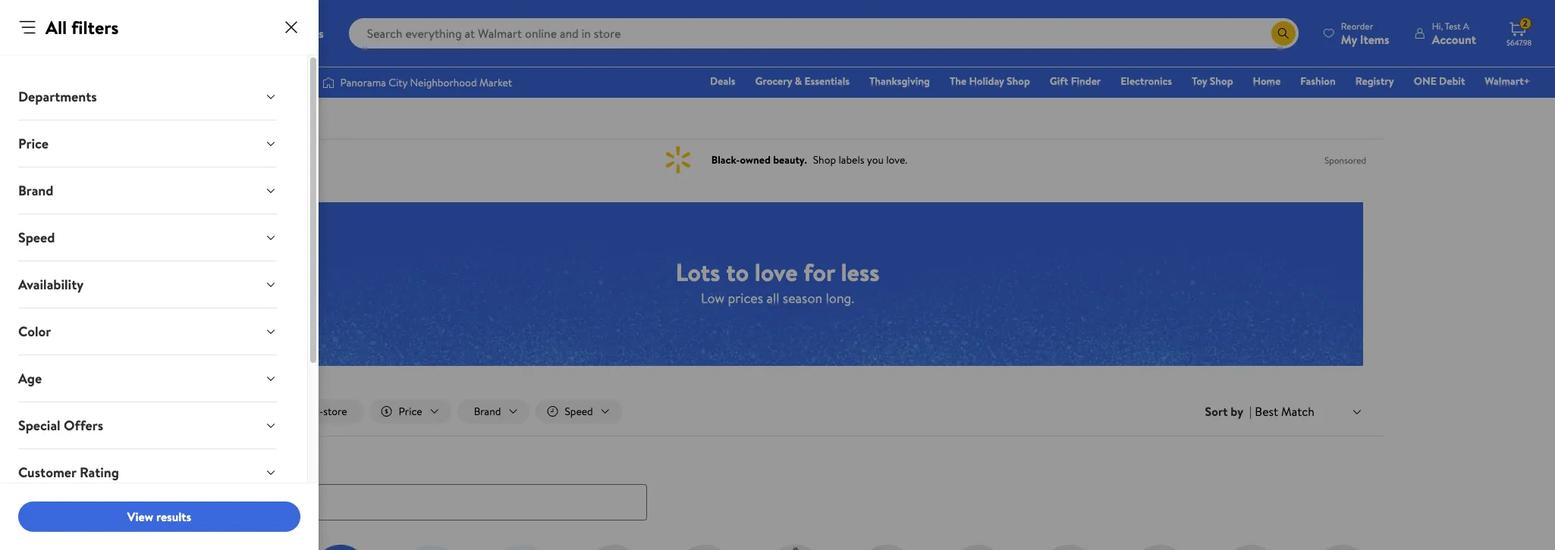 Task type: vqa. For each thing, say whether or not it's contained in the screenshot.
are
no



Task type: locate. For each thing, give the bounding box(es) containing it.
shop
[[1007, 74, 1030, 89], [1210, 74, 1234, 89]]

deals link
[[704, 73, 743, 90]]

shop inside toy shop link
[[1210, 74, 1234, 89]]

view results button
[[18, 502, 301, 533]]

sponsored
[[1325, 154, 1367, 167]]

grocery & essentials
[[755, 74, 850, 89]]

thanksgiving
[[870, 74, 930, 89]]

games and puzzles image
[[1133, 545, 1188, 551]]

registry
[[1356, 74, 1395, 89]]

departments button
[[6, 74, 289, 120]]

availability button
[[6, 262, 289, 308]]

offers
[[64, 417, 103, 436]]

toy shop link
[[1185, 73, 1240, 90]]

2 shop from the left
[[1210, 74, 1234, 89]]

lots to love for less low prices all season long.
[[676, 255, 880, 308]]

toys link
[[189, 112, 209, 127]]

less
[[841, 255, 880, 289]]

sort and filter section element
[[171, 388, 1385, 436]]

Search in Toy deals search field
[[189, 485, 647, 521]]

toys
[[189, 112, 209, 127]]

all filters dialog
[[0, 0, 319, 551]]

close panel image
[[282, 18, 301, 36]]

to
[[726, 255, 749, 289]]

prices
[[728, 289, 764, 308]]

results
[[156, 509, 191, 526]]

toy shop
[[1192, 74, 1234, 89]]

grocery & essentials link
[[749, 73, 857, 90]]

essentials
[[805, 74, 850, 89]]

rc, vehicles & drones image
[[1224, 545, 1279, 551]]

view results
[[127, 509, 191, 526]]

1 shop from the left
[[1007, 74, 1030, 89]]

electronics link
[[1114, 73, 1179, 90]]

special offers button
[[6, 403, 289, 449]]

1 horizontal spatial shop
[[1210, 74, 1234, 89]]

customer rating button
[[6, 450, 289, 496]]

sort by |
[[1206, 404, 1252, 420]]

0 horizontal spatial shop
[[1007, 74, 1030, 89]]

price button
[[6, 121, 289, 167]]

one
[[1414, 74, 1437, 89]]

shop right toy
[[1210, 74, 1234, 89]]

color button
[[6, 309, 289, 355]]

age button
[[6, 356, 289, 402]]

customer
[[18, 464, 76, 483]]

preschool and pretend play image
[[678, 545, 732, 551]]

Walmart Site-Wide search field
[[349, 18, 1299, 49]]

all
[[46, 14, 67, 40]]

customer rating
[[18, 464, 119, 483]]

shop right holiday
[[1007, 74, 1030, 89]]

in-store button
[[282, 400, 364, 424]]

for
[[804, 255, 835, 289]]

$647.98
[[1507, 37, 1532, 48]]

thanksgiving link
[[863, 73, 937, 90]]

gift finder
[[1050, 74, 1101, 89]]

grocery
[[755, 74, 792, 89]]

toy
[[1192, 74, 1208, 89]]

Search search field
[[349, 18, 1299, 49]]

holiday
[[969, 74, 1005, 89]]

None search field
[[171, 455, 1385, 521]]



Task type: describe. For each thing, give the bounding box(es) containing it.
the holiday shop link
[[943, 73, 1037, 90]]

top toy brand deals image
[[496, 545, 550, 551]]

fashion link
[[1294, 73, 1343, 90]]

all
[[767, 289, 780, 308]]

walmart+ link
[[1479, 73, 1537, 90]]

price
[[18, 134, 48, 153]]

speed button
[[6, 215, 289, 261]]

action figures image
[[951, 545, 1005, 551]]

by
[[1231, 404, 1244, 420]]

registry link
[[1349, 73, 1401, 90]]

&
[[795, 74, 802, 89]]

2
[[1523, 17, 1528, 30]]

special offers
[[18, 417, 103, 436]]

love
[[755, 255, 798, 289]]

in-store
[[311, 404, 347, 420]]

speed
[[18, 228, 55, 247]]

toy deals $25 and under image
[[587, 545, 641, 551]]

the
[[950, 74, 967, 89]]

low
[[701, 289, 725, 308]]

season
[[783, 289, 823, 308]]

walmart image
[[24, 21, 123, 46]]

building toys image
[[860, 545, 914, 551]]

one debit
[[1414, 74, 1466, 89]]

shop by age image
[[404, 545, 459, 551]]

lots to love for less. low prices all season long. image
[[192, 202, 1364, 367]]

shop inside the holiday shop link
[[1007, 74, 1030, 89]]

view
[[127, 509, 153, 526]]

sort
[[1206, 404, 1228, 420]]

fashion
[[1301, 74, 1336, 89]]

debit
[[1440, 74, 1466, 89]]

/
[[215, 112, 219, 127]]

home link
[[1247, 73, 1288, 90]]

store
[[323, 404, 347, 420]]

plush image
[[1315, 545, 1370, 551]]

electronics
[[1121, 74, 1173, 89]]

dolls and dollhouses image
[[769, 545, 823, 551]]

bikes & ride ons image
[[1042, 545, 1097, 551]]

filters
[[71, 14, 119, 40]]

brand
[[18, 181, 53, 200]]

the holiday shop
[[950, 74, 1030, 89]]

search image
[[201, 496, 213, 509]]

color
[[18, 323, 51, 341]]

lots
[[676, 255, 721, 289]]

finder
[[1071, 74, 1101, 89]]

|
[[1250, 404, 1252, 420]]

age
[[18, 370, 42, 389]]

one debit link
[[1407, 73, 1472, 90]]

2 $647.98
[[1507, 17, 1532, 48]]

rating
[[80, 464, 119, 483]]

toy deals image
[[313, 545, 368, 551]]

home
[[1253, 74, 1281, 89]]

plush
[[225, 112, 250, 127]]

gift finder link
[[1043, 73, 1108, 90]]

special
[[18, 417, 60, 436]]

walmart+
[[1485, 74, 1531, 89]]

brand button
[[6, 168, 289, 214]]

deals
[[710, 74, 736, 89]]

long.
[[826, 289, 855, 308]]

toys / plush
[[189, 112, 250, 127]]

in-
[[311, 404, 323, 420]]

availability
[[18, 275, 84, 294]]

all filters
[[46, 14, 119, 40]]

departments
[[18, 87, 97, 106]]

gift
[[1050, 74, 1069, 89]]



